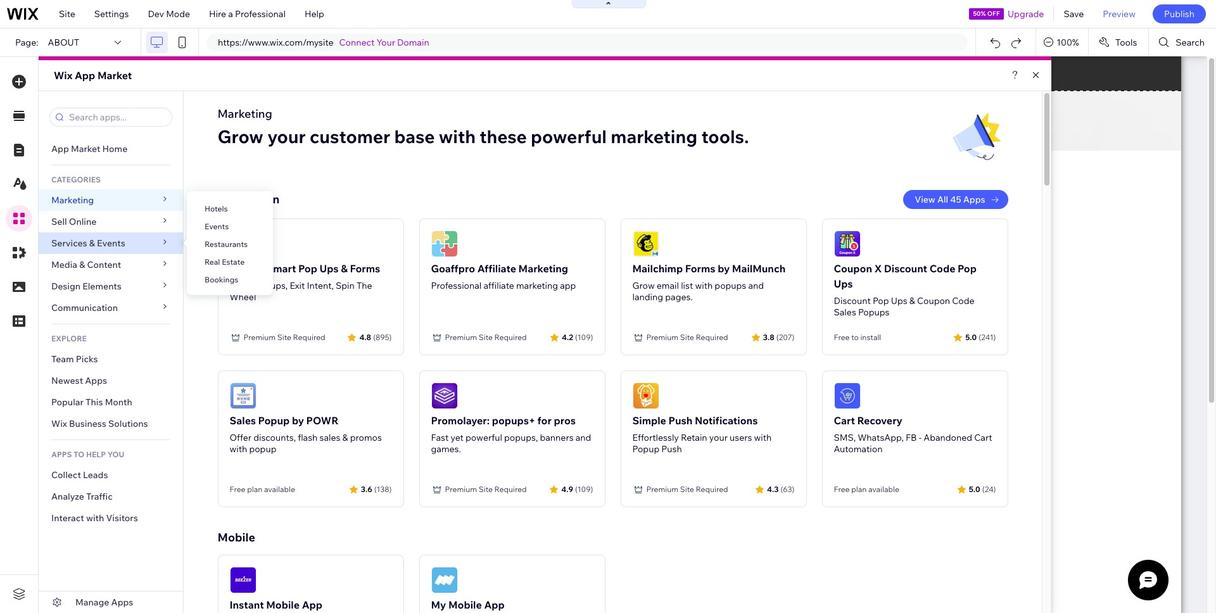 Task type: describe. For each thing, give the bounding box(es) containing it.
site for goaffpro affiliate marketing
[[479, 333, 493, 342]]

upgrade
[[1008, 8, 1044, 20]]

1 vertical spatial code
[[952, 295, 974, 307]]

with inside the marketing grow your customer base with these powerful marketing tools.
[[439, 125, 476, 148]]

online
[[69, 216, 96, 227]]

1 horizontal spatial ups
[[834, 277, 853, 290]]

& inside poptin: smart pop ups & forms email popups, exit intent, spin the wheel
[[341, 262, 348, 275]]

whatsapp,
[[858, 432, 904, 443]]

4.9
[[561, 484, 573, 494]]

analyze
[[51, 491, 84, 502]]

my mobile app logo image
[[431, 567, 458, 593]]

market inside sidebar element
[[71, 143, 100, 155]]

games.
[[431, 443, 461, 455]]

promolayer:
[[431, 414, 490, 427]]

by for popup
[[292, 414, 304, 427]]

(241)
[[979, 332, 996, 342]]

newest apps link
[[39, 370, 183, 391]]

premium site required for fast
[[445, 485, 527, 494]]

1 horizontal spatial discount
[[884, 262, 927, 275]]

popups
[[715, 280, 746, 291]]

app
[[560, 280, 576, 291]]

these
[[480, 125, 527, 148]]

events link
[[187, 216, 273, 238]]

by for forms
[[718, 262, 730, 275]]

your inside 'simple push notifications effortlessly retain your users with popup push'
[[709, 432, 728, 443]]

(109) for promolayer: popups+ for pros
[[575, 484, 593, 494]]

leads
[[83, 469, 108, 481]]

premium for grow
[[646, 333, 678, 342]]

media & content
[[51, 259, 121, 270]]

off
[[987, 10, 1000, 18]]

premium site required for retain
[[646, 485, 728, 494]]

wix for wix business solutions
[[51, 418, 67, 429]]

save
[[1064, 8, 1084, 20]]

about
[[48, 37, 79, 48]]

dev mode
[[148, 8, 190, 20]]

0 horizontal spatial coupon
[[834, 262, 872, 275]]

free for cart recovery
[[834, 485, 850, 494]]

design elements link
[[39, 276, 183, 297]]

poptin:
[[230, 262, 264, 275]]

0 vertical spatial push
[[669, 414, 692, 427]]

4.9 (109)
[[561, 484, 593, 494]]

app inside sidebar element
[[51, 143, 69, 155]]

exit
[[290, 280, 305, 291]]

view all 45 apps link
[[903, 190, 1008, 209]]

sell online link
[[39, 211, 183, 232]]

required for yet
[[494, 485, 527, 494]]

fast
[[431, 432, 449, 443]]

popular
[[51, 396, 84, 408]]

picks
[[76, 353, 98, 365]]

available for by
[[264, 485, 295, 494]]

explore
[[51, 334, 87, 343]]

a
[[228, 8, 233, 20]]

services & events link
[[39, 232, 183, 254]]

sell
[[51, 216, 67, 227]]

design
[[51, 281, 80, 292]]

base
[[394, 125, 435, 148]]

bookings
[[205, 275, 238, 284]]

premium for &
[[244, 333, 276, 342]]

(138)
[[374, 484, 392, 494]]

powr
[[306, 414, 339, 427]]

sell online
[[51, 216, 96, 227]]

ups inside poptin: smart pop ups & forms email popups, exit intent, spin the wheel
[[320, 262, 339, 275]]

0 vertical spatial code
[[930, 262, 955, 275]]

tools button
[[1089, 29, 1149, 56]]

smart
[[266, 262, 296, 275]]

sales inside sales popup by powr offer discounts, flash sales & promos with popup
[[230, 414, 256, 427]]

premium for retain
[[646, 485, 678, 494]]

wix for wix app market
[[54, 69, 72, 82]]

events inside services & events link
[[97, 238, 125, 249]]

mailchimp forms by mailmunch logo image
[[632, 231, 659, 257]]

visitors
[[106, 512, 138, 524]]

pros
[[554, 414, 576, 427]]

4.3 (63)
[[767, 484, 795, 494]]

marketing inside "goaffpro affiliate marketing professional affiliate marketing app"
[[518, 262, 568, 275]]

list
[[681, 280, 693, 291]]

estate
[[222, 257, 245, 267]]

sms,
[[834, 432, 856, 443]]

for
[[537, 414, 552, 427]]

45
[[950, 194, 961, 205]]

sidebar element
[[39, 91, 184, 613]]

solutions
[[108, 418, 148, 429]]

manage apps link
[[39, 592, 183, 613]]

popups,
[[254, 280, 288, 291]]

interact with visitors link
[[39, 507, 183, 529]]

poptin: smart pop ups & forms logo image
[[230, 231, 256, 257]]

simple
[[632, 414, 666, 427]]

3.8
[[763, 332, 774, 342]]

effortlessly
[[632, 432, 679, 443]]

1 vertical spatial cart
[[974, 432, 992, 443]]

abandoned
[[924, 432, 972, 443]]

popups+
[[492, 414, 535, 427]]

popup inside 'simple push notifications effortlessly retain your users with popup push'
[[632, 443, 659, 455]]

simple push notifications effortlessly retain your users with popup push
[[632, 414, 772, 455]]

goaffpro affiliate marketing logo image
[[431, 231, 458, 257]]

(207)
[[776, 332, 795, 342]]

with inside 'simple push notifications effortlessly retain your users with popup push'
[[754, 432, 772, 443]]

cart recovery logo image
[[834, 383, 860, 409]]

notifications
[[695, 414, 758, 427]]

and for mailmunch
[[748, 280, 764, 291]]

fb
[[906, 432, 917, 443]]

spin
[[336, 280, 355, 291]]

5.0 (241)
[[965, 332, 996, 342]]

poptin: smart pop ups & forms email popups, exit intent, spin the wheel
[[230, 262, 380, 303]]

preview
[[1103, 8, 1136, 20]]

view
[[915, 194, 935, 205]]

install
[[860, 333, 881, 342]]

4.8
[[359, 332, 371, 342]]

goaffpro affiliate marketing professional affiliate marketing app
[[431, 262, 576, 291]]

collect leads link
[[39, 464, 183, 486]]

popup
[[249, 443, 276, 455]]

team picks
[[51, 353, 98, 365]]

affiliate
[[477, 262, 516, 275]]

domain
[[397, 37, 429, 48]]

tools
[[1115, 37, 1137, 48]]

required for marketing
[[494, 333, 527, 342]]

premium site required for grow
[[646, 333, 728, 342]]

5.0 (24)
[[969, 484, 996, 494]]

2 vertical spatial ups
[[891, 295, 907, 307]]

required for email
[[696, 333, 728, 342]]

categories
[[51, 175, 101, 184]]

help
[[86, 450, 106, 459]]

powerful inside promolayer: popups+ for pros fast yet powerful popups, banners and games.
[[466, 432, 502, 443]]

4.2
[[562, 332, 573, 342]]

Search apps... field
[[65, 108, 168, 126]]

marketing link
[[39, 189, 183, 211]]

settings
[[94, 8, 129, 20]]



Task type: locate. For each thing, give the bounding box(es) containing it.
1 forms from the left
[[350, 262, 380, 275]]

site down exit
[[277, 333, 291, 342]]

by inside sales popup by powr offer discounts, flash sales & promos with popup
[[292, 414, 304, 427]]

1 vertical spatial apps
[[85, 375, 107, 386]]

affiliate
[[484, 280, 514, 291]]

wix app market
[[54, 69, 132, 82]]

with down traffic
[[86, 512, 104, 524]]

0 vertical spatial professional
[[235, 8, 286, 20]]

and down pros
[[576, 432, 591, 443]]

0 vertical spatial grow
[[218, 125, 263, 148]]

bookings link
[[187, 269, 273, 291]]

hire a professional
[[209, 8, 286, 20]]

required for your
[[696, 485, 728, 494]]

1 vertical spatial push
[[661, 443, 682, 455]]

2 horizontal spatial apps
[[963, 194, 985, 205]]

0 horizontal spatial forms
[[350, 262, 380, 275]]

required down intent,
[[293, 333, 325, 342]]

mobile right my
[[448, 599, 482, 611]]

mobile for my mobile app
[[448, 599, 482, 611]]

1 horizontal spatial sales
[[834, 307, 856, 318]]

1 vertical spatial wix
[[51, 418, 67, 429]]

0 horizontal spatial powerful
[[466, 432, 502, 443]]

mode
[[166, 8, 190, 20]]

professional right a
[[235, 8, 286, 20]]

automation
[[834, 443, 883, 455]]

1 horizontal spatial plan
[[851, 485, 867, 494]]

marketing inside the marketing grow your customer base with these powerful marketing tools.
[[611, 125, 697, 148]]

app market home
[[51, 143, 127, 155]]

1 horizontal spatial cart
[[974, 432, 992, 443]]

tools.
[[701, 125, 749, 148]]

your inside the marketing grow your customer base with these powerful marketing tools.
[[267, 125, 306, 148]]

forms up the at the left of page
[[350, 262, 380, 275]]

site up about
[[59, 8, 75, 20]]

2 vertical spatial marketing
[[518, 262, 568, 275]]

interact
[[51, 512, 84, 524]]

available for sms,
[[868, 485, 899, 494]]

sales popup by powr offer discounts, flash sales & promos with popup
[[230, 414, 382, 455]]

2 available from the left
[[868, 485, 899, 494]]

0 vertical spatial discount
[[884, 262, 927, 275]]

apps right 45 at top
[[963, 194, 985, 205]]

2 horizontal spatial ups
[[891, 295, 907, 307]]

with inside sales popup by powr offer discounts, flash sales & promos with popup
[[230, 443, 247, 455]]

0 horizontal spatial marketing
[[51, 194, 94, 206]]

free down 'offer'
[[230, 485, 245, 494]]

0 horizontal spatial mobile
[[218, 530, 255, 545]]

1 free plan available from the left
[[230, 485, 295, 494]]

coupon right popups at the right of page
[[917, 295, 950, 307]]

professional
[[235, 8, 286, 20], [431, 280, 482, 291]]

2 free plan available from the left
[[834, 485, 899, 494]]

marketing inside "goaffpro affiliate marketing professional affiliate marketing app"
[[516, 280, 558, 291]]

push down simple
[[661, 443, 682, 455]]

(63)
[[781, 484, 795, 494]]

0 horizontal spatial plan
[[247, 485, 262, 494]]

apps up this
[[85, 375, 107, 386]]

2 horizontal spatial mobile
[[448, 599, 482, 611]]

& up the "media & content"
[[89, 238, 95, 249]]

site for mailchimp forms by mailmunch
[[680, 333, 694, 342]]

1 horizontal spatial powerful
[[531, 125, 607, 148]]

(109) right 4.9
[[575, 484, 593, 494]]

0 horizontal spatial sales
[[230, 414, 256, 427]]

and inside promolayer: popups+ for pros fast yet powerful popups, banners and games.
[[576, 432, 591, 443]]

and inside "mailchimp forms by mailmunch grow email list with popups and landing pages."
[[748, 280, 764, 291]]

media
[[51, 259, 77, 270]]

0 horizontal spatial professional
[[235, 8, 286, 20]]

sales up to
[[834, 307, 856, 318]]

0 vertical spatial coupon
[[834, 262, 872, 275]]

by up popups
[[718, 262, 730, 275]]

discount up to
[[834, 295, 871, 307]]

1 horizontal spatial and
[[748, 280, 764, 291]]

1 vertical spatial events
[[97, 238, 125, 249]]

https://www.wix.com/mysite connect your domain
[[218, 37, 429, 48]]

1 vertical spatial sales
[[230, 414, 256, 427]]

(109) right 4.2 on the bottom left of page
[[575, 332, 593, 342]]

premium down effortlessly
[[646, 485, 678, 494]]

wheel
[[230, 291, 256, 303]]

events inside events link
[[205, 222, 229, 231]]

premium for affiliate
[[445, 333, 477, 342]]

marketing for marketing grow your customer base with these powerful marketing tools.
[[218, 106, 272, 121]]

pop inside poptin: smart pop ups & forms email popups, exit intent, spin the wheel
[[298, 262, 317, 275]]

2 vertical spatial apps
[[111, 597, 133, 608]]

0 vertical spatial wix
[[54, 69, 72, 82]]

2 horizontal spatial marketing
[[518, 262, 568, 275]]

view all 45 apps
[[915, 194, 985, 205]]

&
[[89, 238, 95, 249], [79, 259, 85, 270], [341, 262, 348, 275], [909, 295, 915, 307], [342, 432, 348, 443]]

premium site required down games.
[[445, 485, 527, 494]]

& inside "coupon x discount code pop ups discount pop ups & coupon code sales popups"
[[909, 295, 915, 307]]

email
[[657, 280, 679, 291]]

plan for sms,
[[851, 485, 867, 494]]

1 vertical spatial (109)
[[575, 484, 593, 494]]

0 vertical spatial cart
[[834, 414, 855, 427]]

0 vertical spatial marketing
[[218, 106, 272, 121]]

apps to help you
[[51, 450, 124, 459]]

apps for newest apps
[[85, 375, 107, 386]]

0 horizontal spatial by
[[292, 414, 304, 427]]

0 horizontal spatial and
[[576, 432, 591, 443]]

0 horizontal spatial popup
[[258, 414, 290, 427]]

site down retain on the bottom of page
[[680, 485, 694, 494]]

1 horizontal spatial apps
[[111, 597, 133, 608]]

offer
[[230, 432, 251, 443]]

1 horizontal spatial grow
[[632, 280, 655, 291]]

communication link
[[39, 297, 183, 319]]

promolayer: popups+ for pros logo image
[[431, 383, 458, 409]]

apps for manage apps
[[111, 597, 133, 608]]

premium site required down "pages."
[[646, 333, 728, 342]]

1 horizontal spatial popup
[[632, 443, 659, 455]]

ups down 'coupon x discount code pop ups logo'
[[834, 277, 853, 290]]

popular this month link
[[39, 391, 183, 413]]

apps right the manage at the bottom left
[[111, 597, 133, 608]]

powerful inside the marketing grow your customer base with these powerful marketing tools.
[[531, 125, 607, 148]]

manage apps
[[75, 597, 133, 608]]

1 vertical spatial discount
[[834, 295, 871, 307]]

premium site required down retain on the bottom of page
[[646, 485, 728, 494]]

0 vertical spatial apps
[[963, 194, 985, 205]]

professional down goaffpro
[[431, 280, 482, 291]]

premium site required for &
[[244, 333, 325, 342]]

0 vertical spatial events
[[205, 222, 229, 231]]

market left the home
[[71, 143, 100, 155]]

premium site required for affiliate
[[445, 333, 527, 342]]

1 horizontal spatial marketing
[[218, 106, 272, 121]]

hotels
[[205, 204, 228, 213]]

required for forms
[[293, 333, 325, 342]]

0 horizontal spatial ups
[[320, 262, 339, 275]]

apps
[[51, 450, 72, 459]]

with right users
[[754, 432, 772, 443]]

interact with visitors
[[51, 512, 138, 524]]

0 horizontal spatial cart
[[834, 414, 855, 427]]

free for coupon x discount code pop ups
[[834, 333, 850, 342]]

grow inside "mailchimp forms by mailmunch grow email list with popups and landing pages."
[[632, 280, 655, 291]]

0 horizontal spatial pop
[[298, 262, 317, 275]]

mobile for instant mobile app
[[266, 599, 300, 611]]

code
[[930, 262, 955, 275], [952, 295, 974, 307]]

1 vertical spatial popup
[[632, 443, 659, 455]]

with
[[439, 125, 476, 148], [695, 280, 713, 291], [754, 432, 772, 443], [230, 443, 247, 455], [86, 512, 104, 524]]

professional inside "goaffpro affiliate marketing professional affiliate marketing app"
[[431, 280, 482, 291]]

required down popups,
[[494, 485, 527, 494]]

(109) for goaffpro affiliate marketing
[[575, 332, 593, 342]]

services
[[51, 238, 87, 249]]

free plan available for sms,
[[834, 485, 899, 494]]

& right sales
[[342, 432, 348, 443]]

popup down simple
[[632, 443, 659, 455]]

team
[[51, 353, 74, 365]]

services & events
[[51, 238, 125, 249]]

1 horizontal spatial by
[[718, 262, 730, 275]]

0 horizontal spatial events
[[97, 238, 125, 249]]

5.0 for pop
[[965, 332, 977, 342]]

required down popups
[[696, 333, 728, 342]]

home
[[102, 143, 127, 155]]

retain
[[681, 432, 707, 443]]

save button
[[1054, 0, 1093, 28]]

my mobile app
[[431, 599, 505, 611]]

marketing inside the marketing grow your customer base with these powerful marketing tools.
[[218, 106, 272, 121]]

1 vertical spatial grow
[[632, 280, 655, 291]]

1 plan from the left
[[247, 485, 262, 494]]

free left to
[[834, 333, 850, 342]]

cart up sms,
[[834, 414, 855, 427]]

1 horizontal spatial pop
[[873, 295, 889, 307]]

preview button
[[1093, 0, 1145, 28]]

0 vertical spatial powerful
[[531, 125, 607, 148]]

sales up 'offer'
[[230, 414, 256, 427]]

required down retain on the bottom of page
[[696, 485, 728, 494]]

by up flash
[[292, 414, 304, 427]]

1 vertical spatial marketing
[[516, 280, 558, 291]]

0 vertical spatial marketing
[[611, 125, 697, 148]]

coupon left x
[[834, 262, 872, 275]]

2 plan from the left
[[851, 485, 867, 494]]

collect leads
[[51, 469, 108, 481]]

grow inside the marketing grow your customer base with these powerful marketing tools.
[[218, 125, 263, 148]]

sales inside "coupon x discount code pop ups discount pop ups & coupon code sales popups"
[[834, 307, 856, 318]]

0 vertical spatial your
[[267, 125, 306, 148]]

0 vertical spatial market
[[97, 69, 132, 82]]

help
[[305, 8, 324, 20]]

required down affiliate
[[494, 333, 527, 342]]

1 horizontal spatial marketing
[[611, 125, 697, 148]]

events down hotels
[[205, 222, 229, 231]]

collect
[[51, 469, 81, 481]]

(24)
[[982, 484, 996, 494]]

coupon
[[834, 262, 872, 275], [917, 295, 950, 307]]

4.3
[[767, 484, 779, 494]]

2 (109) from the top
[[575, 484, 593, 494]]

premium down landing
[[646, 333, 678, 342]]

marketing for marketing
[[51, 194, 94, 206]]

1 horizontal spatial forms
[[685, 262, 715, 275]]

1 vertical spatial and
[[576, 432, 591, 443]]

simple push notifications logo image
[[632, 383, 659, 409]]

premium site required
[[244, 333, 325, 342], [445, 333, 527, 342], [646, 333, 728, 342], [445, 485, 527, 494], [646, 485, 728, 494]]

premium up promolayer: popups+ for pros logo
[[445, 333, 477, 342]]

0 vertical spatial by
[[718, 262, 730, 275]]

wix down about
[[54, 69, 72, 82]]

site for promolayer: popups+ for pros
[[479, 485, 493, 494]]

connect
[[339, 37, 375, 48]]

2 forms from the left
[[685, 262, 715, 275]]

team picks link
[[39, 348, 183, 370]]

(109)
[[575, 332, 593, 342], [575, 484, 593, 494]]

0 horizontal spatial apps
[[85, 375, 107, 386]]

design elements
[[51, 281, 122, 292]]

free for sales popup by powr
[[230, 485, 245, 494]]

plan for by
[[247, 485, 262, 494]]

1 available from the left
[[264, 485, 295, 494]]

free plan available down popup
[[230, 485, 295, 494]]

0 horizontal spatial available
[[264, 485, 295, 494]]

1 vertical spatial by
[[292, 414, 304, 427]]

premium down games.
[[445, 485, 477, 494]]

your
[[377, 37, 395, 48]]

site down affiliate
[[479, 333, 493, 342]]

1 vertical spatial your
[[709, 432, 728, 443]]

& right media
[[79, 259, 85, 270]]

free down automation
[[834, 485, 850, 494]]

1 vertical spatial market
[[71, 143, 100, 155]]

plan down automation
[[851, 485, 867, 494]]

5.0 for fb
[[969, 484, 980, 494]]

1 vertical spatial 5.0
[[969, 484, 980, 494]]

1 horizontal spatial professional
[[431, 280, 482, 291]]

0 horizontal spatial free plan available
[[230, 485, 295, 494]]

mobile right instant
[[266, 599, 300, 611]]

0 horizontal spatial marketing
[[516, 280, 558, 291]]

plan down popup
[[247, 485, 262, 494]]

sales popup by powr logo image
[[230, 383, 256, 409]]

1 horizontal spatial mobile
[[266, 599, 300, 611]]

instant
[[230, 599, 264, 611]]

with right base
[[439, 125, 476, 148]]

ups right popups at the right of page
[[891, 295, 907, 307]]

app market home link
[[39, 138, 183, 160]]

grow down mailchimp
[[632, 280, 655, 291]]

discount
[[884, 262, 927, 275], [834, 295, 871, 307]]

and for pros
[[576, 432, 591, 443]]

1 vertical spatial marketing
[[51, 194, 94, 206]]

premium site required down affiliate
[[445, 333, 527, 342]]

customer
[[310, 125, 390, 148]]

flash
[[298, 432, 318, 443]]

marketing inside marketing link
[[51, 194, 94, 206]]

site down promolayer: popups+ for pros fast yet powerful popups, banners and games.
[[479, 485, 493, 494]]

site for simple push notifications
[[680, 485, 694, 494]]

& up spin
[[341, 262, 348, 275]]

popular this month
[[51, 396, 132, 408]]

coupon x discount code pop ups logo image
[[834, 231, 860, 257]]

1 vertical spatial ups
[[834, 277, 853, 290]]

newest apps
[[51, 375, 107, 386]]

premium site required down exit
[[244, 333, 325, 342]]

discount right x
[[884, 262, 927, 275]]

goaffpro
[[431, 262, 475, 275]]

0 horizontal spatial grow
[[218, 125, 263, 148]]

1 horizontal spatial available
[[868, 485, 899, 494]]

forms inside "mailchimp forms by mailmunch grow email list with popups and landing pages."
[[685, 262, 715, 275]]

wix
[[54, 69, 72, 82], [51, 418, 67, 429]]

0 vertical spatial sales
[[834, 307, 856, 318]]

wix down popular
[[51, 418, 67, 429]]

and down mailmunch
[[748, 280, 764, 291]]

2 horizontal spatial pop
[[958, 262, 977, 275]]

market up search apps... field
[[97, 69, 132, 82]]

& right popups at the right of page
[[909, 295, 915, 307]]

with inside "mailchimp forms by mailmunch grow email list with popups and landing pages."
[[695, 280, 713, 291]]

grow up conversion
[[218, 125, 263, 148]]

0 vertical spatial 5.0
[[965, 332, 977, 342]]

conversion
[[218, 192, 280, 206]]

site for poptin: smart pop ups & forms
[[277, 333, 291, 342]]

plan
[[247, 485, 262, 494], [851, 485, 867, 494]]

free plan available for by
[[230, 485, 295, 494]]

with right list
[[695, 280, 713, 291]]

1 horizontal spatial free plan available
[[834, 485, 899, 494]]

1 vertical spatial professional
[[431, 280, 482, 291]]

forms up list
[[685, 262, 715, 275]]

0 horizontal spatial discount
[[834, 295, 871, 307]]

site down "pages."
[[680, 333, 694, 342]]

1 vertical spatial coupon
[[917, 295, 950, 307]]

1 horizontal spatial events
[[205, 222, 229, 231]]

popup inside sales popup by powr offer discounts, flash sales & promos with popup
[[258, 414, 290, 427]]

50%
[[973, 10, 986, 18]]

forms inside poptin: smart pop ups & forms email popups, exit intent, spin the wheel
[[350, 262, 380, 275]]

ups
[[320, 262, 339, 275], [834, 277, 853, 290], [891, 295, 907, 307]]

wix business solutions link
[[39, 413, 183, 434]]

premium for fast
[[445, 485, 477, 494]]

popup up discounts, on the bottom of the page
[[258, 414, 290, 427]]

dev
[[148, 8, 164, 20]]

1 vertical spatial powerful
[[466, 432, 502, 443]]

business
[[69, 418, 106, 429]]

promos
[[350, 432, 382, 443]]

wix inside sidebar element
[[51, 418, 67, 429]]

analyze traffic link
[[39, 486, 183, 507]]

1 (109) from the top
[[575, 332, 593, 342]]

email
[[230, 280, 252, 291]]

5.0 left (241)
[[965, 332, 977, 342]]

by inside "mailchimp forms by mailmunch grow email list with popups and landing pages."
[[718, 262, 730, 275]]

push up retain on the bottom of page
[[669, 414, 692, 427]]

to
[[74, 450, 84, 459]]

0 horizontal spatial your
[[267, 125, 306, 148]]

& inside sales popup by powr offer discounts, flash sales & promos with popup
[[342, 432, 348, 443]]

free plan available
[[230, 485, 295, 494], [834, 485, 899, 494]]

mobile up instant mobile app  logo
[[218, 530, 255, 545]]

events down sell online link at the top
[[97, 238, 125, 249]]

instant mobile app  logo image
[[230, 567, 256, 593]]

3.6
[[361, 484, 372, 494]]

0 vertical spatial (109)
[[575, 332, 593, 342]]

free plan available down automation
[[834, 485, 899, 494]]

0 vertical spatial popup
[[258, 414, 290, 427]]

available down popup
[[264, 485, 295, 494]]

cart
[[834, 414, 855, 427], [974, 432, 992, 443]]

with left popup
[[230, 443, 247, 455]]

0 vertical spatial ups
[[320, 262, 339, 275]]

marketing
[[611, 125, 697, 148], [516, 280, 558, 291]]

1 horizontal spatial your
[[709, 432, 728, 443]]

sales
[[320, 432, 340, 443]]

grow
[[218, 125, 263, 148], [632, 280, 655, 291]]

0 vertical spatial and
[[748, 280, 764, 291]]

with inside sidebar element
[[86, 512, 104, 524]]

available down automation
[[868, 485, 899, 494]]

events
[[205, 222, 229, 231], [97, 238, 125, 249]]

ups up intent,
[[320, 262, 339, 275]]

premium down wheel at the top left of page
[[244, 333, 276, 342]]

1 horizontal spatial coupon
[[917, 295, 950, 307]]

restaurants link
[[187, 234, 273, 255]]

cart right abandoned on the right bottom of page
[[974, 432, 992, 443]]

forms
[[350, 262, 380, 275], [685, 262, 715, 275]]

5.0 left (24)
[[969, 484, 980, 494]]



Task type: vqa. For each thing, say whether or not it's contained in the screenshot.


